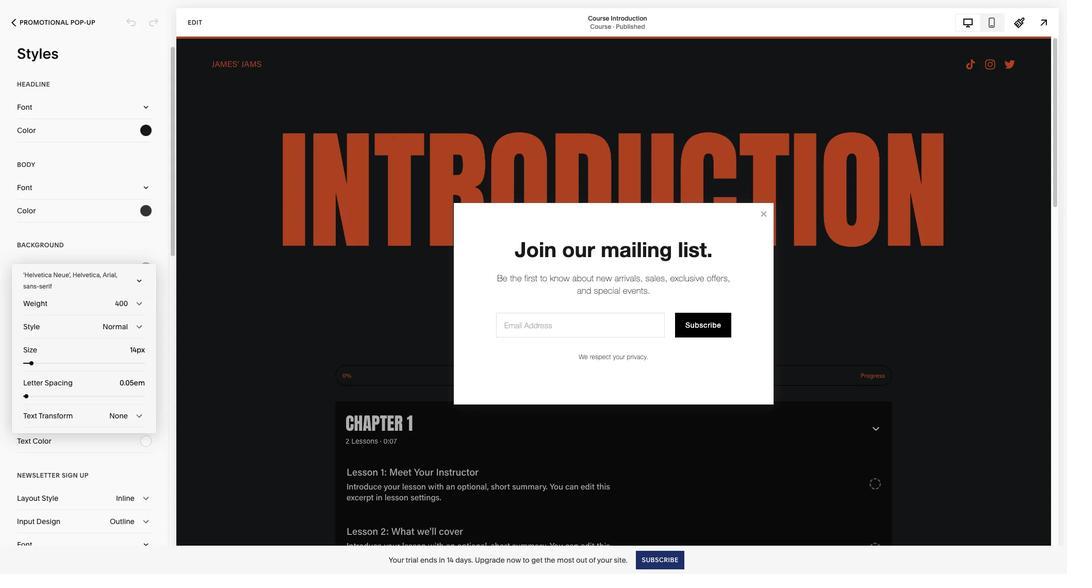Task type: describe. For each thing, give the bounding box(es) containing it.
'helvetica neue', helvetica, arial, sans-serif
[[23, 271, 117, 291]]

transform
[[39, 412, 73, 421]]

0 vertical spatial course
[[588, 14, 610, 22]]

4 font button from the top
[[17, 534, 152, 557]]

newsletter
[[17, 472, 60, 480]]

up for promotional pop-up
[[87, 19, 96, 26]]

1 color button from the top
[[17, 119, 152, 142]]

color up "sans-"
[[17, 264, 36, 273]]

style
[[23, 323, 40, 332]]

to
[[523, 556, 530, 565]]

modal dialog
[[12, 264, 156, 434]]

color up body
[[17, 126, 36, 135]]

body
[[17, 161, 35, 169]]

upgrade
[[475, 556, 505, 565]]

your
[[389, 556, 404, 565]]

'helvetica
[[23, 271, 52, 279]]

Style field
[[23, 316, 145, 339]]

ends
[[420, 556, 437, 565]]

font button for button
[[17, 338, 152, 360]]

promotional pop-up
[[20, 19, 96, 26]]

site.
[[614, 556, 628, 565]]

button
[[17, 322, 44, 330]]

most
[[557, 556, 575, 565]]

font for headline
[[17, 103, 32, 112]]

the
[[545, 556, 556, 565]]

styles
[[17, 45, 59, 62]]

normal
[[103, 323, 128, 332]]

text transform
[[23, 412, 73, 421]]

promotional
[[20, 19, 69, 26]]

color behind text
[[17, 287, 77, 296]]

text color button
[[17, 430, 152, 453]]

sign
[[62, 472, 78, 480]]

color up background
[[17, 206, 36, 216]]

color down text transform
[[33, 437, 51, 446]]

of
[[589, 556, 596, 565]]

arial,
[[103, 271, 117, 279]]

in
[[439, 556, 445, 565]]

background
[[17, 242, 64, 249]]

none
[[109, 412, 128, 421]]

now
[[507, 556, 521, 565]]

promotional pop-up button
[[0, 11, 107, 34]]

2 color button from the top
[[17, 200, 152, 222]]



Task type: locate. For each thing, give the bounding box(es) containing it.
14
[[447, 556, 454, 565]]

font button
[[17, 96, 152, 119], [17, 176, 152, 199], [17, 338, 152, 360], [17, 534, 152, 557]]

size
[[23, 346, 37, 355]]

up right promotional
[[87, 19, 96, 26]]

font for body
[[17, 183, 32, 192]]

text color
[[17, 437, 51, 446]]

3 font button from the top
[[17, 338, 152, 360]]

None field
[[111, 345, 145, 356], [111, 378, 145, 389], [111, 345, 145, 356], [111, 378, 145, 389]]

trial
[[406, 556, 419, 565]]

color behind text button
[[17, 280, 152, 303]]

4 color button from the top
[[17, 407, 152, 430]]

·
[[613, 22, 615, 30]]

headline
[[17, 81, 50, 88]]

3 font from the top
[[17, 344, 32, 353]]

None range field
[[23, 362, 145, 366], [23, 395, 145, 399], [23, 362, 145, 366], [23, 395, 145, 399]]

color up "weight"
[[17, 287, 36, 296]]

get
[[532, 556, 543, 565]]

up for newsletter sign up
[[80, 472, 89, 480]]

text for transform
[[23, 412, 37, 421]]

font button for headline
[[17, 96, 152, 119]]

days.
[[456, 556, 473, 565]]

behind
[[37, 287, 62, 296]]

up right sign
[[80, 472, 89, 480]]

edit button
[[181, 13, 209, 32]]

400
[[115, 299, 128, 309]]

3 color button from the top
[[17, 257, 152, 280]]

Text Transform field
[[23, 405, 145, 428]]

course introduction course · published
[[588, 14, 648, 30]]

up inside button
[[87, 19, 96, 26]]

0 vertical spatial text
[[63, 287, 77, 296]]

font button for body
[[17, 176, 152, 199]]

color
[[17, 126, 36, 135], [17, 206, 36, 216], [17, 264, 36, 273], [17, 287, 36, 296], [17, 414, 36, 423], [33, 437, 51, 446]]

newsletter sign up
[[17, 472, 89, 480]]

up
[[87, 19, 96, 26], [80, 472, 89, 480]]

4 font from the top
[[17, 541, 32, 550]]

your trial ends in 14 days. upgrade now to get the most out of your site.
[[389, 556, 628, 565]]

out
[[576, 556, 588, 565]]

0 vertical spatial up
[[87, 19, 96, 26]]

helvetica,
[[73, 271, 101, 279]]

color button
[[17, 119, 152, 142], [17, 200, 152, 222], [17, 257, 152, 280], [17, 407, 152, 430]]

2 font from the top
[[17, 183, 32, 192]]

font
[[17, 103, 32, 112], [17, 183, 32, 192], [17, 344, 32, 353], [17, 541, 32, 550]]

font for button
[[17, 344, 32, 353]]

your
[[598, 556, 613, 565]]

text down text transform
[[17, 437, 31, 446]]

Weight field
[[23, 293, 145, 315]]

letter spacing
[[23, 379, 73, 388]]

serif
[[39, 283, 52, 291]]

1 font button from the top
[[17, 96, 152, 119]]

course
[[588, 14, 610, 22], [590, 22, 612, 30]]

sans-
[[23, 283, 39, 291]]

text inside field
[[23, 412, 37, 421]]

published
[[616, 22, 646, 30]]

neue',
[[53, 271, 71, 279]]

text left transform
[[23, 412, 37, 421]]

course left ·
[[590, 22, 612, 30]]

1 vertical spatial course
[[590, 22, 612, 30]]

edit
[[188, 18, 203, 26]]

tab list
[[957, 14, 1004, 31]]

spacing
[[45, 379, 73, 388]]

weight
[[23, 299, 47, 309]]

1 vertical spatial text
[[23, 412, 37, 421]]

color up text color
[[17, 414, 36, 423]]

1 vertical spatial up
[[80, 472, 89, 480]]

letter
[[23, 379, 43, 388]]

1 font from the top
[[17, 103, 32, 112]]

course left introduction
[[588, 14, 610, 22]]

text
[[63, 287, 77, 296], [23, 412, 37, 421], [17, 437, 31, 446]]

text down neue',
[[63, 287, 77, 296]]

pop-
[[71, 19, 87, 26]]

2 vertical spatial text
[[17, 437, 31, 446]]

introduction
[[611, 14, 648, 22]]

text for color
[[17, 437, 31, 446]]

2 font button from the top
[[17, 176, 152, 199]]



Task type: vqa. For each thing, say whether or not it's contained in the screenshot.
Website link
no



